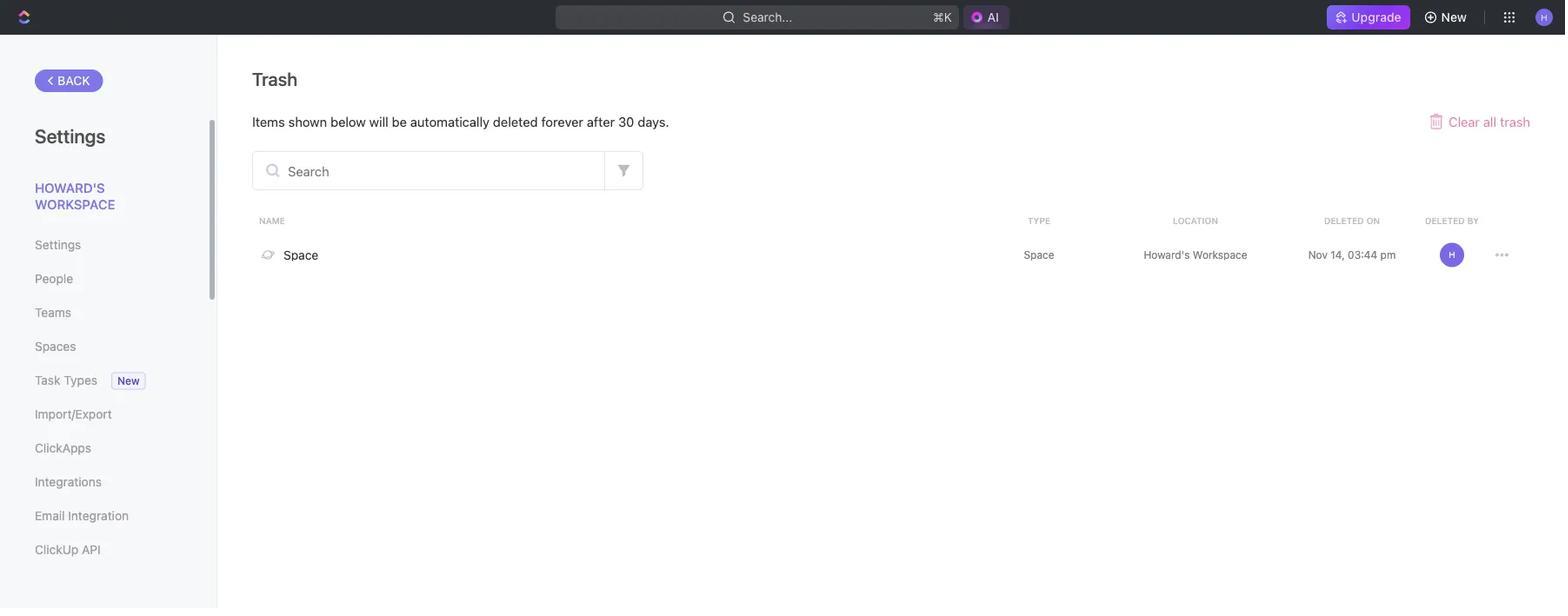 Task type: locate. For each thing, give the bounding box(es) containing it.
upgrade
[[1352, 10, 1401, 24]]

dropdown menu image
[[1496, 249, 1509, 262]]

people link
[[35, 264, 173, 294]]

howard's workspace
[[35, 180, 115, 212], [1144, 249, 1247, 261]]

0 vertical spatial workspace
[[35, 197, 115, 212]]

space
[[283, 248, 318, 262], [1024, 249, 1054, 261]]

forever
[[541, 114, 583, 129]]

workspace
[[35, 197, 115, 212], [1193, 249, 1247, 261]]

name
[[259, 216, 285, 226]]

0 horizontal spatial howard's workspace
[[35, 180, 115, 212]]

0 horizontal spatial new
[[117, 375, 140, 387]]

settings element
[[0, 35, 217, 609]]

howard's workspace down location
[[1144, 249, 1247, 261]]

location
[[1173, 216, 1218, 226]]

1 settings from the top
[[35, 124, 106, 147]]

1 horizontal spatial space
[[1024, 249, 1054, 261]]

2 settings from the top
[[35, 238, 81, 252]]

settings down back 'link'
[[35, 124, 106, 147]]

0 vertical spatial howard's
[[35, 180, 105, 195]]

automatically
[[410, 114, 490, 129]]

1 horizontal spatial howard's workspace
[[1144, 249, 1247, 261]]

howard's
[[35, 180, 105, 195], [1144, 249, 1190, 261]]

integrations link
[[35, 468, 173, 497]]

settings
[[35, 124, 106, 147], [35, 238, 81, 252]]

email integration link
[[35, 502, 173, 531]]

0 horizontal spatial howard's
[[35, 180, 105, 195]]

howard's down location
[[1144, 249, 1190, 261]]

0 vertical spatial new
[[1441, 10, 1467, 24]]

1 vertical spatial h
[[1449, 250, 1455, 260]]

Search text field
[[253, 152, 604, 190]]

deleted
[[1324, 216, 1364, 226], [1425, 216, 1465, 226]]

1 horizontal spatial new
[[1441, 10, 1467, 24]]

on
[[1367, 216, 1380, 226]]

ai button
[[963, 5, 1010, 30]]

0 horizontal spatial workspace
[[35, 197, 115, 212]]

days.
[[638, 114, 669, 129]]

howard's workspace up the settings link
[[35, 180, 115, 212]]

will
[[369, 114, 388, 129]]

0 horizontal spatial deleted
[[1324, 216, 1364, 226]]

new inside settings element
[[117, 375, 140, 387]]

0 vertical spatial settings
[[35, 124, 106, 147]]

h
[[1541, 12, 1548, 22], [1449, 250, 1455, 260]]

0 vertical spatial howard's workspace
[[35, 180, 115, 212]]

clear
[[1449, 114, 1480, 129]]

new right the upgrade
[[1441, 10, 1467, 24]]

0 horizontal spatial h
[[1449, 250, 1455, 260]]

people
[[35, 272, 73, 286]]

be
[[392, 114, 407, 129]]

1 horizontal spatial workspace
[[1193, 249, 1247, 261]]

new
[[1441, 10, 1467, 24], [117, 375, 140, 387]]

deleted left "on"
[[1324, 216, 1364, 226]]

1 deleted from the left
[[1324, 216, 1364, 226]]

clickup
[[35, 543, 78, 557]]

spaces link
[[35, 332, 173, 362]]

task types
[[35, 373, 97, 388]]

type
[[1028, 216, 1050, 226]]

shown
[[288, 114, 327, 129]]

deleted left by
[[1425, 216, 1465, 226]]

nov 14, 03:44 pm
[[1308, 249, 1396, 261]]

deleted by
[[1425, 216, 1479, 226]]

1 vertical spatial howard's
[[1144, 249, 1190, 261]]

space down name on the top of the page
[[283, 248, 318, 262]]

clickapps
[[35, 441, 91, 456]]

h button
[[1530, 3, 1558, 31]]

1 horizontal spatial deleted
[[1425, 216, 1465, 226]]

clickup api link
[[35, 536, 173, 565]]

spaces
[[35, 340, 76, 354]]

trash
[[1500, 114, 1530, 129]]

teams
[[35, 306, 71, 320]]

api
[[82, 543, 101, 557]]

howard's up the settings link
[[35, 180, 105, 195]]

deleted for deleted on
[[1324, 216, 1364, 226]]

space down type
[[1024, 249, 1054, 261]]

2 deleted from the left
[[1425, 216, 1465, 226]]

new up import/export link
[[117, 375, 140, 387]]

import/export link
[[35, 400, 173, 430]]

after
[[587, 114, 615, 129]]

back link
[[35, 70, 103, 92]]

0 vertical spatial h
[[1541, 12, 1548, 22]]

1 vertical spatial new
[[117, 375, 140, 387]]

1 horizontal spatial h
[[1541, 12, 1548, 22]]

workspace up the settings link
[[35, 197, 115, 212]]

settings up the people
[[35, 238, 81, 252]]

1 vertical spatial settings
[[35, 238, 81, 252]]

workspace down location
[[1193, 249, 1247, 261]]

1 vertical spatial howard's workspace
[[1144, 249, 1247, 261]]



Task type: describe. For each thing, give the bounding box(es) containing it.
pm
[[1380, 249, 1396, 261]]

clickup api
[[35, 543, 101, 557]]

1 horizontal spatial howard's
[[1144, 249, 1190, 261]]

ai
[[988, 10, 999, 24]]

0 horizontal spatial space
[[283, 248, 318, 262]]

new button
[[1417, 3, 1477, 31]]

task
[[35, 373, 60, 388]]

trash
[[252, 68, 297, 90]]

howard's workspace inside settings element
[[35, 180, 115, 212]]

30
[[618, 114, 634, 129]]

import/export
[[35, 407, 112, 422]]

clear all trash
[[1449, 114, 1530, 129]]

1 vertical spatial workspace
[[1193, 249, 1247, 261]]

teams link
[[35, 298, 173, 328]]

03:44
[[1348, 249, 1378, 261]]

below
[[330, 114, 366, 129]]

settings link
[[35, 230, 173, 260]]

upgrade link
[[1327, 5, 1410, 30]]

items shown below will be automatically deleted forever after 30 days.
[[252, 114, 669, 129]]

⌘k
[[933, 10, 952, 24]]

deleted for deleted by
[[1425, 216, 1465, 226]]

clickapps link
[[35, 434, 173, 463]]

h inside dropdown button
[[1541, 12, 1548, 22]]

back
[[57, 73, 90, 88]]

search...
[[743, 10, 792, 24]]

deleted on
[[1324, 216, 1380, 226]]

14,
[[1331, 249, 1345, 261]]

new inside button
[[1441, 10, 1467, 24]]

deleted
[[493, 114, 538, 129]]

types
[[64, 373, 97, 388]]

workspace inside settings element
[[35, 197, 115, 212]]

email integration
[[35, 509, 129, 523]]

nov
[[1308, 249, 1328, 261]]

integrations
[[35, 475, 102, 490]]

all
[[1483, 114, 1497, 129]]

integration
[[68, 509, 129, 523]]

by
[[1467, 216, 1479, 226]]

email
[[35, 509, 65, 523]]

howard's inside howard's workspace
[[35, 180, 105, 195]]

items
[[252, 114, 285, 129]]



Task type: vqa. For each thing, say whether or not it's contained in the screenshot.
the Howard's within Howard's Workspace
yes



